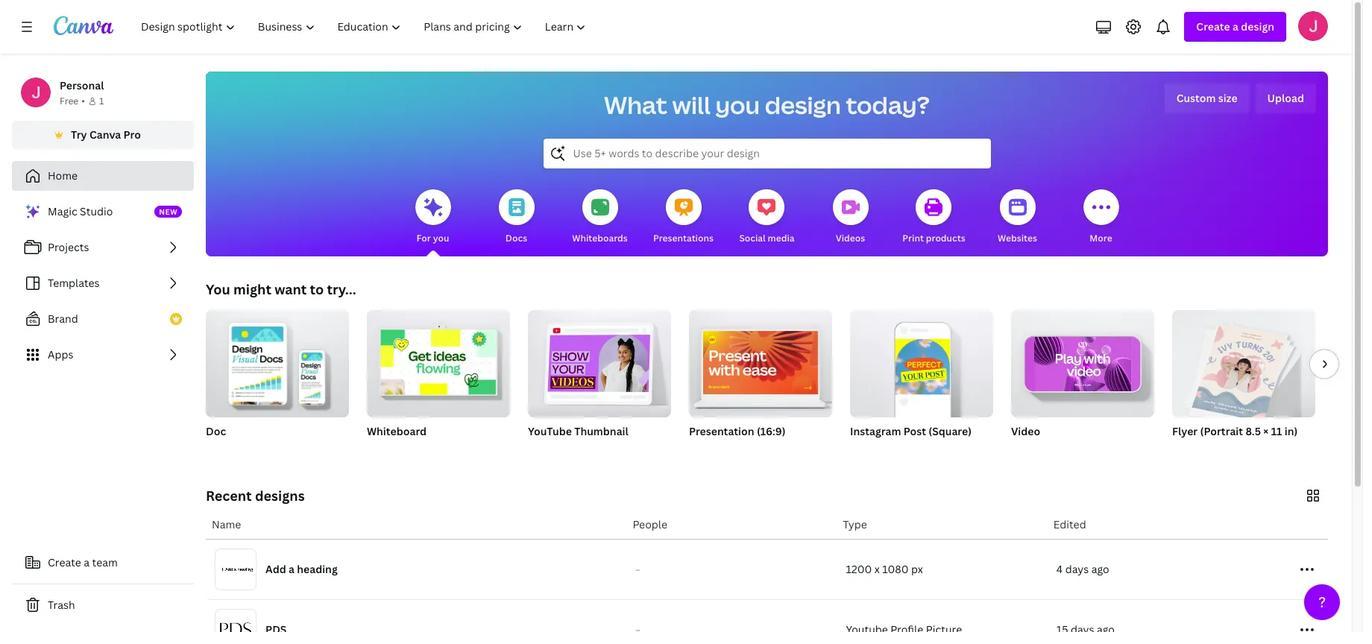 Task type: locate. For each thing, give the bounding box(es) containing it.
for
[[417, 232, 431, 245]]

3 group from the left
[[528, 304, 671, 418]]

magic
[[48, 204, 77, 218]]

•
[[81, 95, 85, 107]]

whiteboard group
[[367, 304, 510, 458]]

0 horizontal spatial create
[[48, 555, 81, 570]]

1 horizontal spatial create
[[1196, 19, 1230, 34]]

studio
[[80, 204, 113, 218]]

2 group from the left
[[367, 304, 510, 418]]

create up custom size
[[1196, 19, 1230, 34]]

doc
[[206, 424, 226, 438]]

for you button
[[415, 179, 451, 256]]

create left team
[[48, 555, 81, 570]]

you
[[206, 280, 230, 298]]

1 - from the left
[[636, 566, 638, 573]]

group
[[206, 304, 349, 418], [367, 304, 510, 418], [528, 304, 671, 418], [689, 304, 832, 418], [850, 304, 993, 418], [1011, 304, 1154, 418], [1172, 304, 1315, 422]]

canva
[[89, 128, 121, 142]]

you right for
[[433, 232, 449, 245]]

1 vertical spatial you
[[433, 232, 449, 245]]

2 horizontal spatial a
[[1233, 19, 1238, 34]]

try canva pro
[[71, 128, 141, 142]]

recent designs
[[206, 487, 305, 505]]

group for instagram post (square) group
[[850, 304, 993, 418]]

create for create a team
[[48, 555, 81, 570]]

video
[[1011, 424, 1040, 438]]

designs
[[255, 487, 305, 505]]

-
[[636, 566, 638, 573], [638, 566, 640, 573]]

0 vertical spatial you
[[715, 89, 760, 121]]

media
[[768, 232, 795, 245]]

today?
[[846, 89, 930, 121]]

heading
[[297, 562, 338, 576]]

1 horizontal spatial design
[[1241, 19, 1274, 34]]

create inside button
[[48, 555, 81, 570]]

create a team
[[48, 555, 118, 570]]

thumbnail
[[574, 424, 628, 438]]

1 vertical spatial create
[[48, 555, 81, 570]]

a
[[1233, 19, 1238, 34], [84, 555, 90, 570], [289, 562, 294, 576]]

what
[[604, 89, 667, 121]]

7 group from the left
[[1172, 304, 1315, 422]]

0 vertical spatial design
[[1241, 19, 1274, 34]]

in)
[[1285, 424, 1298, 438]]

4 group from the left
[[689, 304, 832, 418]]

add a heading
[[265, 562, 338, 576]]

add
[[265, 562, 286, 576]]

social media
[[739, 232, 795, 245]]

upload button
[[1255, 84, 1316, 113]]

a inside create a team button
[[84, 555, 90, 570]]

new
[[159, 207, 178, 217]]

create for create a design
[[1196, 19, 1230, 34]]

1 horizontal spatial a
[[289, 562, 294, 576]]

design up search search field
[[765, 89, 841, 121]]

1080
[[882, 562, 909, 576]]

you
[[715, 89, 760, 121], [433, 232, 449, 245]]

flyer (portrait 8.5 × 11 in)
[[1172, 424, 1298, 438]]

4 days ago
[[1056, 562, 1109, 576]]

1 group from the left
[[206, 304, 349, 418]]

a left team
[[84, 555, 90, 570]]

what will you design today?
[[604, 89, 930, 121]]

you right will
[[715, 89, 760, 121]]

projects link
[[12, 233, 194, 262]]

whiteboards
[[572, 232, 628, 245]]

design left james peterson icon
[[1241, 19, 1274, 34]]

projects
[[48, 240, 89, 254]]

group for video group
[[1011, 304, 1154, 418]]

0 horizontal spatial a
[[84, 555, 90, 570]]

a up size at top right
[[1233, 19, 1238, 34]]

whiteboard
[[367, 424, 427, 438]]

list
[[12, 197, 194, 370]]

group for flyer (portrait 8.5 × 11 in) group
[[1172, 304, 1315, 422]]

create
[[1196, 19, 1230, 34], [48, 555, 81, 570]]

a for team
[[84, 555, 90, 570]]

more
[[1090, 232, 1112, 245]]

home
[[48, 169, 78, 183]]

name
[[212, 517, 241, 532]]

6 group from the left
[[1011, 304, 1154, 418]]

(16:9)
[[757, 424, 786, 438]]

a inside create a design dropdown button
[[1233, 19, 1238, 34]]

custom size button
[[1164, 84, 1249, 113]]

group for youtube thumbnail group
[[528, 304, 671, 418]]

None search field
[[543, 139, 991, 169]]

1 vertical spatial design
[[765, 89, 841, 121]]

whiteboards button
[[572, 179, 628, 256]]

james peterson image
[[1298, 11, 1328, 41]]

create inside dropdown button
[[1196, 19, 1230, 34]]

youtube thumbnail group
[[528, 304, 671, 458]]

brand
[[48, 312, 78, 326]]

products
[[926, 232, 965, 245]]

x
[[874, 562, 880, 576]]

videos button
[[832, 179, 868, 256]]

want
[[274, 280, 307, 298]]

0 horizontal spatial you
[[433, 232, 449, 245]]

a right the add
[[289, 562, 294, 576]]

try
[[71, 128, 87, 142]]

try...
[[327, 280, 356, 298]]

social media button
[[739, 179, 795, 256]]

recent
[[206, 487, 252, 505]]

0 vertical spatial create
[[1196, 19, 1230, 34]]

11
[[1271, 424, 1282, 438]]

people
[[633, 517, 667, 532]]

5 group from the left
[[850, 304, 993, 418]]

design
[[1241, 19, 1274, 34], [765, 89, 841, 121]]



Task type: vqa. For each thing, say whether or not it's contained in the screenshot.
Switch at the top left of page
no



Task type: describe. For each thing, give the bounding box(es) containing it.
print
[[902, 232, 924, 245]]

custom
[[1176, 91, 1216, 105]]

for you
[[417, 232, 449, 245]]

edited
[[1053, 517, 1086, 532]]

instagram post (square) group
[[850, 304, 993, 458]]

1200
[[846, 562, 872, 576]]

Search search field
[[573, 139, 961, 168]]

1 horizontal spatial you
[[715, 89, 760, 121]]

top level navigation element
[[131, 12, 599, 42]]

youtube thumbnail
[[528, 424, 628, 438]]

(square)
[[929, 424, 972, 438]]

--
[[636, 566, 640, 573]]

0 horizontal spatial design
[[765, 89, 841, 121]]

presentations
[[653, 232, 714, 245]]

instagram post (square)
[[850, 424, 972, 438]]

type
[[843, 517, 867, 532]]

presentation
[[689, 424, 754, 438]]

post
[[903, 424, 926, 438]]

personal
[[60, 78, 104, 92]]

doc group
[[206, 304, 349, 458]]

docs button
[[498, 179, 534, 256]]

brand link
[[12, 304, 194, 334]]

1
[[99, 95, 104, 107]]

templates link
[[12, 268, 194, 298]]

group for whiteboard group
[[367, 304, 510, 418]]

trash link
[[12, 591, 194, 620]]

print products
[[902, 232, 965, 245]]

apps
[[48, 347, 73, 362]]

trash
[[48, 598, 75, 612]]

presentations button
[[653, 179, 714, 256]]

more button
[[1083, 179, 1119, 256]]

you might want to try...
[[206, 280, 356, 298]]

create a design
[[1196, 19, 1274, 34]]

group for doc group
[[206, 304, 349, 418]]

might
[[233, 280, 271, 298]]

websites button
[[998, 179, 1037, 256]]

1200 x 1080 px
[[846, 562, 923, 576]]

templates
[[48, 276, 100, 290]]

size
[[1218, 91, 1237, 105]]

upload
[[1267, 91, 1304, 105]]

team
[[92, 555, 118, 570]]

4
[[1056, 562, 1063, 576]]

free •
[[60, 95, 85, 107]]

you inside button
[[433, 232, 449, 245]]

free
[[60, 95, 78, 107]]

create a team button
[[12, 548, 194, 578]]

design inside create a design dropdown button
[[1241, 19, 1274, 34]]

a for heading
[[289, 562, 294, 576]]

ago
[[1091, 562, 1109, 576]]

magic studio
[[48, 204, 113, 218]]

flyer
[[1172, 424, 1198, 438]]

will
[[672, 89, 710, 121]]

presentation (16:9)
[[689, 424, 786, 438]]

list containing magic studio
[[12, 197, 194, 370]]

websites
[[998, 232, 1037, 245]]

group for presentation (16:9) group
[[689, 304, 832, 418]]

days
[[1065, 562, 1089, 576]]

print products button
[[902, 179, 965, 256]]

create a design button
[[1184, 12, 1286, 42]]

presentation (16:9) group
[[689, 304, 832, 458]]

2 - from the left
[[638, 566, 640, 573]]

a for design
[[1233, 19, 1238, 34]]

apps link
[[12, 340, 194, 370]]

video group
[[1011, 304, 1154, 458]]

videos
[[836, 232, 865, 245]]

instagram
[[850, 424, 901, 438]]

pro
[[123, 128, 141, 142]]

8.5
[[1246, 424, 1261, 438]]

social
[[739, 232, 766, 245]]

home link
[[12, 161, 194, 191]]

×
[[1263, 424, 1269, 438]]

docs
[[505, 232, 527, 245]]

try canva pro button
[[12, 121, 194, 149]]

custom size
[[1176, 91, 1237, 105]]

px
[[911, 562, 923, 576]]

flyer (portrait 8.5 × 11 in) group
[[1172, 304, 1315, 458]]

to
[[310, 280, 324, 298]]

youtube
[[528, 424, 572, 438]]

(portrait
[[1200, 424, 1243, 438]]



